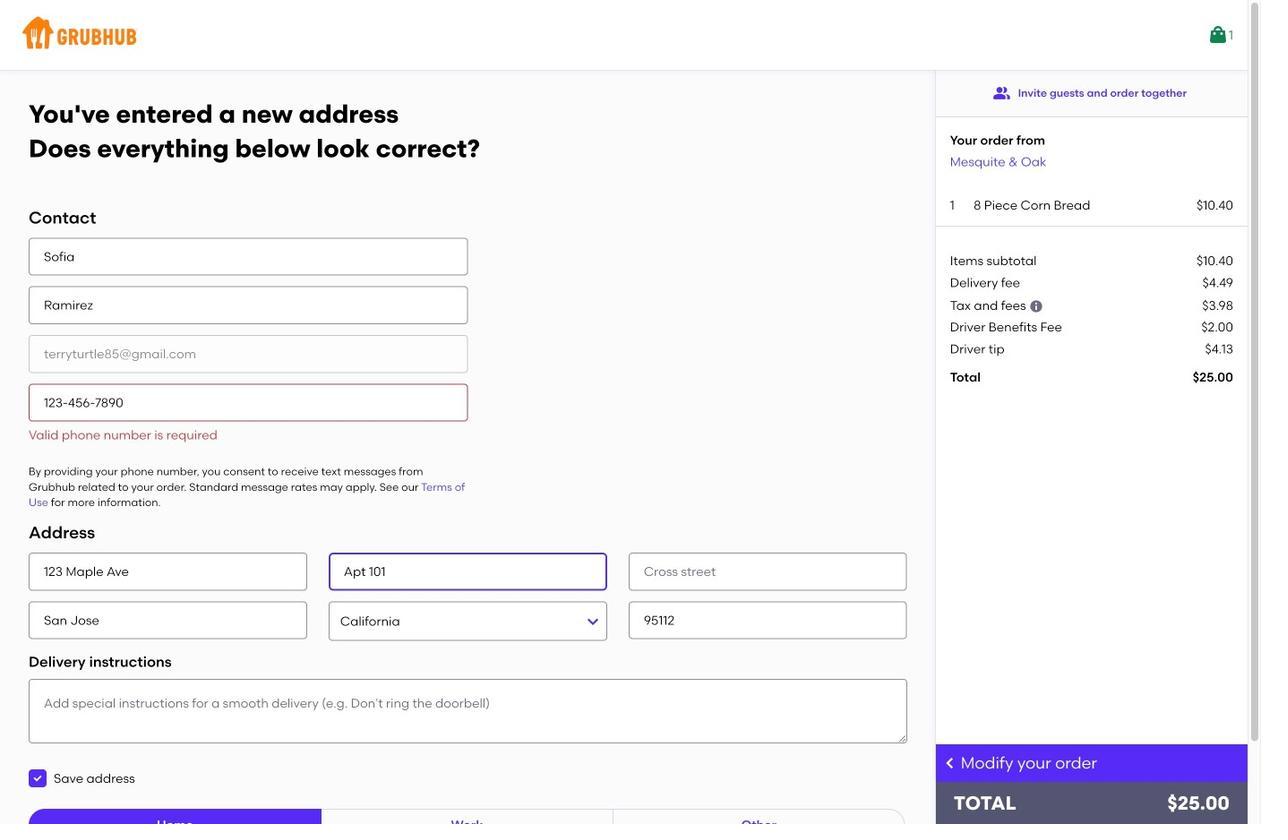 Task type: vqa. For each thing, say whether or not it's contained in the screenshot.
the bottommost the $14.30
no



Task type: locate. For each thing, give the bounding box(es) containing it.
Cross street text field
[[629, 553, 907, 591]]

0 vertical spatial svg image
[[1029, 299, 1044, 313]]

Address 2 text field
[[329, 553, 607, 591]]

Address 1 text field
[[29, 553, 307, 591]]

First name text field
[[29, 238, 468, 276]]

svg image
[[1029, 299, 1044, 313], [32, 773, 43, 784]]

alert
[[29, 427, 218, 443]]

main navigation navigation
[[0, 0, 1248, 70]]

Add special instructions for a smooth delivery (e.g. Don't ring the doorbell) text field
[[29, 679, 907, 743]]

0 horizontal spatial svg image
[[32, 773, 43, 784]]

Phone telephone field
[[29, 384, 468, 422]]

people icon image
[[993, 84, 1011, 102]]



Task type: describe. For each thing, give the bounding box(es) containing it.
1 horizontal spatial svg image
[[1029, 299, 1044, 313]]

Email email field
[[29, 335, 468, 373]]

Zip text field
[[629, 601, 907, 639]]

City text field
[[29, 601, 307, 639]]

1 vertical spatial svg image
[[32, 773, 43, 784]]

Last name text field
[[29, 286, 468, 324]]



